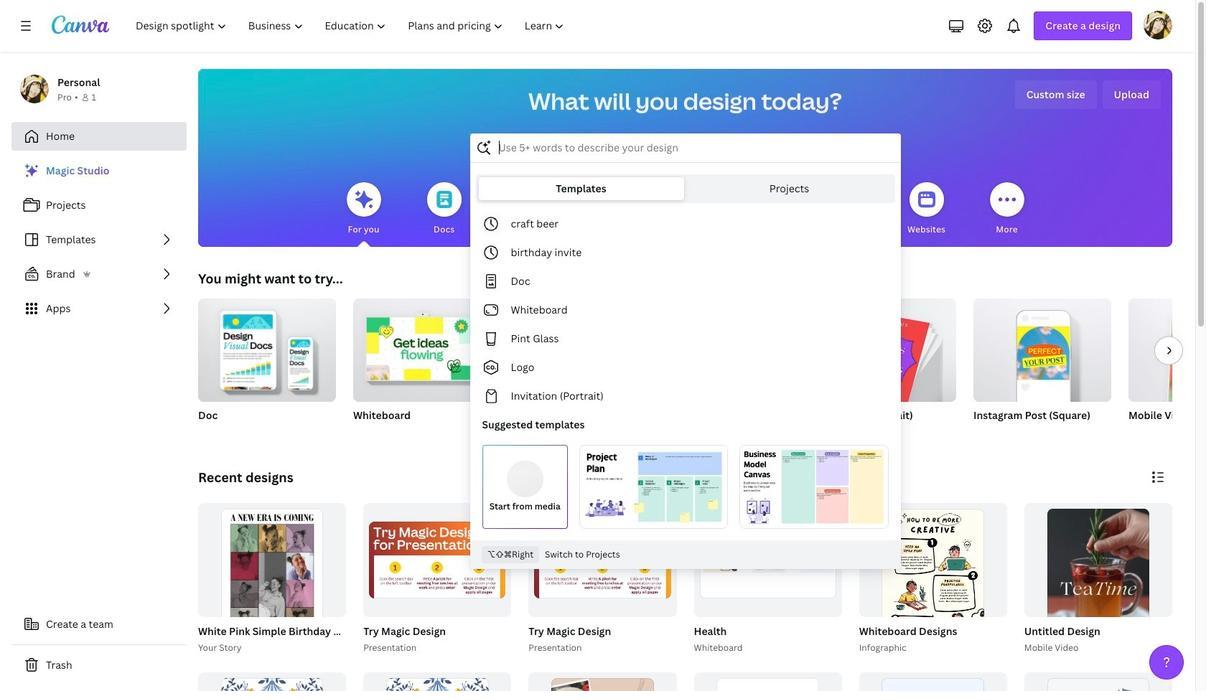 Task type: locate. For each thing, give the bounding box(es) containing it.
edit a copy of the project plan planning whiteboard in blue purple modern professional style template image
[[579, 445, 728, 529]]

top level navigation element
[[126, 11, 577, 40]]

None search field
[[470, 134, 901, 570]]

group
[[198, 293, 336, 441], [198, 293, 336, 402], [818, 293, 956, 441], [818, 293, 956, 407], [973, 293, 1111, 441], [973, 293, 1111, 402], [353, 299, 491, 441], [353, 299, 491, 402], [508, 299, 646, 441], [663, 299, 801, 402], [663, 299, 801, 402], [1129, 299, 1206, 441], [1129, 299, 1206, 402], [195, 503, 490, 691], [198, 503, 346, 691], [360, 503, 511, 655], [363, 503, 511, 617], [526, 503, 677, 655], [529, 503, 677, 617], [691, 503, 842, 655], [856, 503, 1007, 691], [859, 503, 1007, 691], [1021, 503, 1172, 691], [1024, 503, 1172, 691], [198, 672, 346, 691], [363, 672, 511, 691], [529, 672, 677, 691], [694, 672, 842, 691], [859, 672, 1007, 691], [1024, 672, 1172, 691]]

stephanie aranda image
[[1144, 11, 1172, 39]]

list box
[[471, 210, 900, 535]]

list
[[11, 156, 187, 323]]



Task type: vqa. For each thing, say whether or not it's contained in the screenshot.
the hello
no



Task type: describe. For each thing, give the bounding box(es) containing it.
uploaded media image
[[507, 461, 543, 498]]

edit a copy of the business model canvas planning whiteboard in purple green modern professional style template image
[[739, 445, 888, 529]]

Search search field
[[499, 134, 872, 162]]



